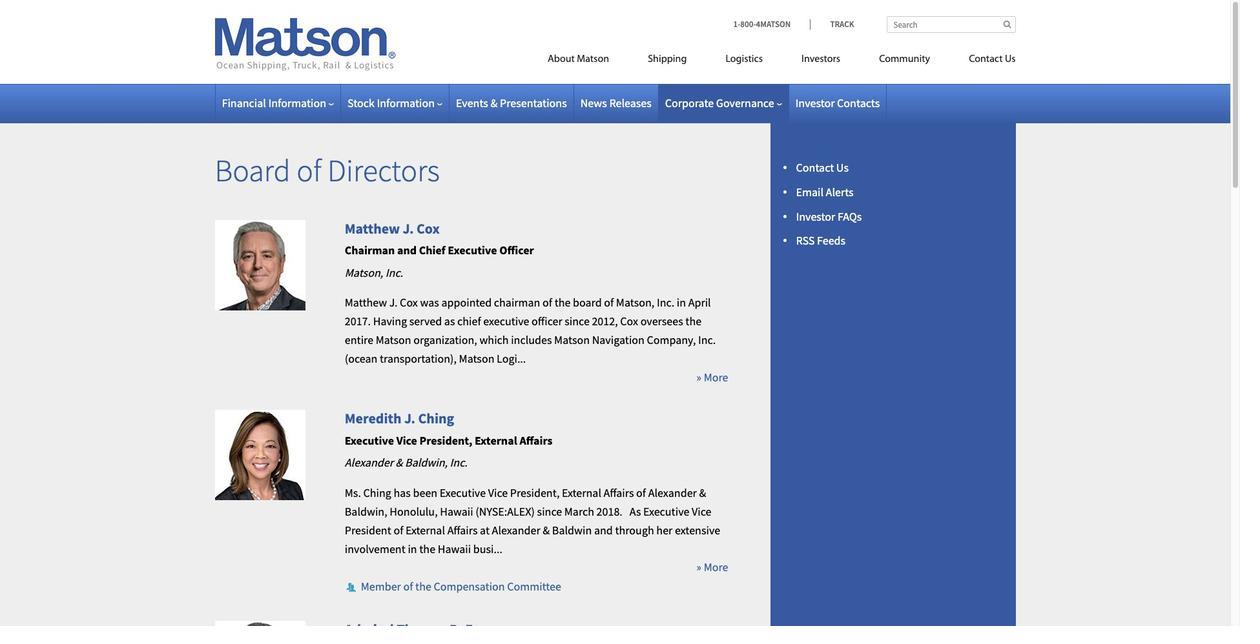 Task type: vqa. For each thing, say whether or not it's contained in the screenshot.
common within Tab
no



Task type: describe. For each thing, give the bounding box(es) containing it.
us inside 'link'
[[1005, 54, 1016, 65]]

more for ms. ching has been executive vice president, external affairs of alexander & baldwin, honolulu, hawaii (nyse:alex) since march 2018.   as executive vice president of external affairs at alexander & baldwin and through her extensive involvement in the hawaii busi... » more member of the compensation committee
[[704, 560, 728, 575]]

rss
[[796, 233, 815, 248]]

alexander & baldwin, inc.
[[345, 456, 468, 470]]

stock information link
[[348, 96, 442, 110]]

matson inside 'top menu' navigation
[[577, 54, 609, 65]]

affairs inside 'meredith             j.             ching executive vice president, external affairs'
[[520, 433, 553, 448]]

been
[[413, 486, 437, 501]]

1 vertical spatial hawaii
[[438, 542, 471, 557]]

having
[[373, 314, 407, 329]]

800-
[[741, 19, 756, 30]]

1 horizontal spatial baldwin,
[[405, 456, 448, 470]]

news
[[581, 96, 607, 110]]

about matson link
[[528, 48, 629, 74]]

& right events
[[491, 96, 498, 110]]

president, inside ms. ching has been executive vice president, external affairs of alexander & baldwin, honolulu, hawaii (nyse:alex) since march 2018.   as executive vice president of external affairs at alexander & baldwin and through her extensive involvement in the hawaii busi... » more member of the compensation committee
[[510, 486, 560, 501]]

involvement
[[345, 542, 406, 557]]

board
[[573, 295, 602, 310]]

track link
[[810, 19, 854, 30]]

faqs
[[838, 209, 862, 224]]

0 vertical spatial matson,
[[345, 265, 383, 280]]

matthew for matthew j. cox was appointed chairman of the board of matson, inc. in april 2017. having served as chief executive officer since 2012, cox oversees the entire matson organization, which includes matson navigation company, inc. (ocean transportation), matson logi... » more
[[345, 295, 387, 310]]

matson, inc.
[[345, 265, 403, 280]]

march
[[564, 504, 594, 519]]

organization,
[[414, 333, 477, 348]]

about
[[548, 54, 575, 65]]

investors link
[[782, 48, 860, 74]]

as
[[630, 504, 641, 519]]

president
[[345, 523, 391, 538]]

» more link for matthew            j.            cox
[[697, 370, 728, 385]]

investor for investor contacts
[[796, 96, 835, 110]]

baldwin, inside ms. ching has been executive vice president, external affairs of alexander & baldwin, honolulu, hawaii (nyse:alex) since march 2018.   as executive vice president of external affairs at alexander & baldwin and through her extensive involvement in the hawaii busi... » more member of the compensation committee
[[345, 504, 387, 519]]

inc. down chairman
[[386, 265, 403, 280]]

of up officer in the bottom left of the page
[[543, 295, 552, 310]]

top menu navigation
[[490, 48, 1016, 74]]

0 horizontal spatial alexander
[[345, 456, 393, 470]]

of up 2012,
[[604, 295, 614, 310]]

2 vertical spatial alexander
[[492, 523, 540, 538]]

about matson
[[548, 54, 609, 65]]

member
[[361, 579, 401, 594]]

1 vertical spatial affairs
[[604, 486, 634, 501]]

compensation
[[434, 579, 505, 594]]

» for company,
[[697, 370, 702, 385]]

officer
[[499, 243, 534, 258]]

meredith             j.             ching executive vice president, external affairs
[[345, 410, 553, 448]]

matthew j. cox was appointed chairman of the board of matson, inc. in april 2017. having served as chief executive officer since 2012, cox oversees the entire matson organization, which includes matson navigation company, inc. (ocean transportation), matson logi... » more
[[345, 295, 728, 385]]

events
[[456, 96, 488, 110]]

meredith
[[345, 410, 401, 428]]

extensive
[[675, 523, 720, 538]]

board
[[215, 151, 290, 190]]

committee
[[507, 579, 561, 594]]

stock
[[348, 96, 375, 110]]

at
[[480, 523, 490, 538]]

ching inside ms. ching has been executive vice president, external affairs of alexander & baldwin, honolulu, hawaii (nyse:alex) since march 2018.   as executive vice president of external affairs at alexander & baldwin and through her extensive involvement in the hawaii busi... » more member of the compensation committee
[[363, 486, 391, 501]]

0 vertical spatial hawaii
[[440, 504, 473, 519]]

appointed
[[441, 295, 492, 310]]

mattcox 140px image
[[215, 220, 305, 310]]

» for extensive
[[697, 560, 702, 575]]

which
[[480, 333, 509, 348]]

was
[[420, 295, 439, 310]]

investor faqs
[[796, 209, 862, 224]]

in inside ms. ching has been executive vice president, external affairs of alexander & baldwin, honolulu, hawaii (nyse:alex) since march 2018.   as executive vice president of external affairs at alexander & baldwin and through her extensive involvement in the hawaii busi... » more member of the compensation committee
[[408, 542, 417, 557]]

(nyse:alex)
[[476, 504, 535, 519]]

0 horizontal spatial contact us link
[[796, 160, 849, 175]]

of right board
[[297, 151, 321, 190]]

board of directors
[[215, 151, 440, 190]]

has
[[394, 486, 411, 501]]

financial
[[222, 96, 266, 110]]

2 horizontal spatial vice
[[692, 504, 711, 519]]

her
[[657, 523, 673, 538]]

0 horizontal spatial external
[[406, 523, 445, 538]]

executive inside matthew            j.            cox chairman and chief executive officer
[[448, 243, 497, 258]]

chief
[[419, 243, 446, 258]]

shipping
[[648, 54, 687, 65]]

2017.
[[345, 314, 371, 329]]

directors
[[328, 151, 440, 190]]

stock information
[[348, 96, 435, 110]]

governance
[[716, 96, 774, 110]]

alerts
[[826, 185, 854, 199]]

1 vertical spatial alexander
[[648, 486, 697, 501]]

feeds
[[817, 233, 846, 248]]

inc. down 'meredith             j.             ching executive vice president, external affairs'
[[450, 456, 468, 470]]

of right member
[[403, 579, 413, 594]]

the right member
[[415, 579, 431, 594]]

company,
[[647, 333, 696, 348]]

email alerts link
[[796, 185, 854, 199]]

1 vertical spatial vice
[[488, 486, 508, 501]]

events & presentations link
[[456, 96, 567, 110]]

matson down which
[[459, 351, 494, 366]]

entire
[[345, 333, 373, 348]]

baldwin
[[552, 523, 592, 538]]

matson, inside matthew j. cox was appointed chairman of the board of matson, inc. in april 2017. having served as chief executive officer since 2012, cox oversees the entire matson organization, which includes matson navigation company, inc. (ocean transportation), matson logi... » more
[[616, 295, 655, 310]]

j. for matthew j. cox was appointed chairman of the board of matson, inc. in april 2017. having served as chief executive officer since 2012, cox oversees the entire matson organization, which includes matson navigation company, inc. (ocean transportation), matson logi... » more
[[389, 295, 398, 310]]

corporate governance link
[[665, 96, 782, 110]]

4matson
[[756, 19, 791, 30]]

news releases
[[581, 96, 652, 110]]

served
[[409, 314, 442, 329]]

email
[[796, 185, 824, 199]]

rss feeds
[[796, 233, 846, 248]]

logistics
[[726, 54, 763, 65]]

2 vertical spatial affairs
[[447, 523, 478, 538]]

executive inside 'meredith             j.             ching executive vice president, external affairs'
[[345, 433, 394, 448]]

(ocean
[[345, 351, 378, 366]]

investor faqs link
[[796, 209, 862, 224]]

officer
[[532, 314, 562, 329]]



Task type: locate. For each thing, give the bounding box(es) containing it.
matthew inside matthew            j.            cox chairman and chief executive officer
[[345, 219, 400, 237]]

0 vertical spatial contact us link
[[950, 48, 1016, 74]]

contact
[[969, 54, 1003, 65], [796, 160, 834, 175]]

community
[[879, 54, 930, 65]]

2 matthew from the top
[[345, 295, 387, 310]]

vice up alexander & baldwin, inc.
[[396, 433, 417, 448]]

vice up extensive
[[692, 504, 711, 519]]

inc. up 'oversees'
[[657, 295, 674, 310]]

includes
[[511, 333, 552, 348]]

2 » from the top
[[697, 560, 702, 575]]

and down 2018.
[[594, 523, 613, 538]]

us down search image
[[1005, 54, 1016, 65]]

releases
[[609, 96, 652, 110]]

& up extensive
[[699, 486, 706, 501]]

honolulu,
[[390, 504, 438, 519]]

baldwin, up been
[[405, 456, 448, 470]]

april
[[688, 295, 711, 310]]

j. inside matthew            j.            cox chairman and chief executive officer
[[403, 219, 414, 237]]

cox
[[417, 219, 440, 237], [400, 295, 418, 310], [620, 314, 638, 329]]

1 information from the left
[[268, 96, 326, 110]]

contact inside 'top menu' navigation
[[969, 54, 1003, 65]]

executive
[[483, 314, 529, 329]]

vice inside 'meredith             j.             ching executive vice president, external affairs'
[[396, 433, 417, 448]]

j. up having
[[389, 295, 398, 310]]

financial information link
[[222, 96, 334, 110]]

hawaii
[[440, 504, 473, 519], [438, 542, 471, 557]]

1 vertical spatial »
[[697, 560, 702, 575]]

chairman
[[345, 243, 395, 258]]

corporate
[[665, 96, 714, 110]]

0 horizontal spatial contact us
[[796, 160, 849, 175]]

& left baldwin
[[543, 523, 550, 538]]

in down honolulu,
[[408, 542, 417, 557]]

1 vertical spatial ching
[[363, 486, 391, 501]]

2 vertical spatial vice
[[692, 504, 711, 519]]

news releases link
[[581, 96, 652, 110]]

more inside matthew j. cox was appointed chairman of the board of matson, inc. in april 2017. having served as chief executive officer since 2012, cox oversees the entire matson organization, which includes matson navigation company, inc. (ocean transportation), matson logi... » more
[[704, 370, 728, 385]]

1 horizontal spatial in
[[677, 295, 686, 310]]

1 horizontal spatial and
[[594, 523, 613, 538]]

cox up chief
[[417, 219, 440, 237]]

1 vertical spatial baldwin,
[[345, 504, 387, 519]]

0 vertical spatial investor
[[796, 96, 835, 110]]

1 horizontal spatial affairs
[[520, 433, 553, 448]]

information right the financial
[[268, 96, 326, 110]]

cox inside matthew            j.            cox chairman and chief executive officer
[[417, 219, 440, 237]]

matthew up 2017.
[[345, 295, 387, 310]]

matthew
[[345, 219, 400, 237], [345, 295, 387, 310]]

»
[[697, 370, 702, 385], [697, 560, 702, 575]]

president, inside 'meredith             j.             ching executive vice president, external affairs'
[[420, 433, 472, 448]]

us up alerts
[[836, 160, 849, 175]]

us
[[1005, 54, 1016, 65], [836, 160, 849, 175]]

1 vertical spatial cox
[[400, 295, 418, 310]]

through
[[615, 523, 654, 538]]

1 vertical spatial contact us
[[796, 160, 849, 175]]

» inside ms. ching has been executive vice president, external affairs of alexander & baldwin, honolulu, hawaii (nyse:alex) since march 2018.   as executive vice president of external affairs at alexander & baldwin and through her extensive involvement in the hawaii busi... » more member of the compensation committee
[[697, 560, 702, 575]]

contact us inside 'top menu' navigation
[[969, 54, 1016, 65]]

&
[[491, 96, 498, 110], [396, 456, 403, 470], [699, 486, 706, 501], [543, 523, 550, 538]]

2 vertical spatial external
[[406, 523, 445, 538]]

shipping link
[[629, 48, 706, 74]]

information for financial information
[[268, 96, 326, 110]]

inc. right the company,
[[698, 333, 716, 348]]

ching inside 'meredith             j.             ching executive vice president, external affairs'
[[418, 410, 454, 428]]

1 horizontal spatial information
[[377, 96, 435, 110]]

meredithching 140px image
[[215, 410, 305, 501]]

inc.
[[386, 265, 403, 280], [657, 295, 674, 310], [698, 333, 716, 348], [450, 456, 468, 470]]

of down honolulu,
[[394, 523, 403, 538]]

chief
[[457, 314, 481, 329]]

investor for investor faqs
[[796, 209, 835, 224]]

logi...
[[497, 351, 526, 366]]

1-
[[733, 19, 741, 30]]

1 vertical spatial since
[[537, 504, 562, 519]]

1 horizontal spatial contact
[[969, 54, 1003, 65]]

0 vertical spatial cox
[[417, 219, 440, 237]]

0 vertical spatial external
[[475, 433, 517, 448]]

affairs
[[520, 433, 553, 448], [604, 486, 634, 501], [447, 523, 478, 538]]

1 vertical spatial » more link
[[697, 560, 728, 575]]

alexander up ms.
[[345, 456, 393, 470]]

0 vertical spatial j.
[[403, 219, 414, 237]]

1 horizontal spatial matson,
[[616, 295, 655, 310]]

2018.
[[597, 504, 623, 519]]

contact us
[[969, 54, 1016, 65], [796, 160, 849, 175]]

0 vertical spatial president,
[[420, 433, 472, 448]]

more inside ms. ching has been executive vice president, external affairs of alexander & baldwin, honolulu, hawaii (nyse:alex) since march 2018.   as executive vice president of external affairs at alexander & baldwin and through her extensive involvement in the hawaii busi... » more member of the compensation committee
[[704, 560, 728, 575]]

thomasfargo 140px image
[[215, 621, 305, 627]]

the
[[555, 295, 571, 310], [686, 314, 702, 329], [419, 542, 435, 557], [415, 579, 431, 594]]

2 horizontal spatial affairs
[[604, 486, 634, 501]]

2 more from the top
[[704, 560, 728, 575]]

cox up navigation
[[620, 314, 638, 329]]

since
[[565, 314, 590, 329], [537, 504, 562, 519]]

0 horizontal spatial and
[[397, 243, 417, 258]]

and
[[397, 243, 417, 258], [594, 523, 613, 538]]

2 » more link from the top
[[697, 560, 728, 575]]

information
[[268, 96, 326, 110], [377, 96, 435, 110]]

contacts
[[837, 96, 880, 110]]

1 vertical spatial us
[[836, 160, 849, 175]]

0 vertical spatial contact
[[969, 54, 1003, 65]]

corporate governance
[[665, 96, 774, 110]]

matson down having
[[376, 333, 411, 348]]

as
[[444, 314, 455, 329]]

in left april
[[677, 295, 686, 310]]

1 vertical spatial and
[[594, 523, 613, 538]]

presentations
[[500, 96, 567, 110]]

matson, up 'oversees'
[[616, 295, 655, 310]]

contact up the "email"
[[796, 160, 834, 175]]

Search search field
[[887, 16, 1016, 33]]

0 vertical spatial affairs
[[520, 433, 553, 448]]

baldwin, up president
[[345, 504, 387, 519]]

0 vertical spatial in
[[677, 295, 686, 310]]

busi...
[[473, 542, 502, 557]]

1 horizontal spatial contact us
[[969, 54, 1016, 65]]

j. inside 'meredith             j.             ching executive vice president, external affairs'
[[404, 410, 415, 428]]

0 vertical spatial more
[[704, 370, 728, 385]]

1 vertical spatial j.
[[389, 295, 398, 310]]

0 vertical spatial contact us
[[969, 54, 1016, 65]]

alexander down (nyse:alex) at the left
[[492, 523, 540, 538]]

j. right meredith
[[404, 410, 415, 428]]

transportation),
[[380, 351, 457, 366]]

0 horizontal spatial vice
[[396, 433, 417, 448]]

alexander
[[345, 456, 393, 470], [648, 486, 697, 501], [492, 523, 540, 538]]

1 vertical spatial president,
[[510, 486, 560, 501]]

2 vertical spatial cox
[[620, 314, 638, 329]]

0 vertical spatial vice
[[396, 433, 417, 448]]

2 vertical spatial j.
[[404, 410, 415, 428]]

0 horizontal spatial baldwin,
[[345, 504, 387, 519]]

0 horizontal spatial matson,
[[345, 265, 383, 280]]

logistics link
[[706, 48, 782, 74]]

1 more from the top
[[704, 370, 728, 385]]

information right stock at the top of the page
[[377, 96, 435, 110]]

and inside ms. ching has been executive vice president, external affairs of alexander & baldwin, honolulu, hawaii (nyse:alex) since march 2018.   as executive vice president of external affairs at alexander & baldwin and through her extensive involvement in the hawaii busi... » more member of the compensation committee
[[594, 523, 613, 538]]

contact us link down search image
[[950, 48, 1016, 74]]

executive right been
[[440, 486, 486, 501]]

since inside ms. ching has been executive vice president, external affairs of alexander & baldwin, honolulu, hawaii (nyse:alex) since march 2018.   as executive vice president of external affairs at alexander & baldwin and through her extensive involvement in the hawaii busi... » more member of the compensation committee
[[537, 504, 562, 519]]

matson right about
[[577, 54, 609, 65]]

» more link for meredith             j.             ching
[[697, 560, 728, 575]]

0 horizontal spatial us
[[836, 160, 849, 175]]

None search field
[[887, 16, 1016, 33]]

rss feeds link
[[796, 233, 846, 248]]

events & presentations
[[456, 96, 567, 110]]

search image
[[1003, 20, 1011, 28]]

since down board
[[565, 314, 590, 329]]

member of the compensation committee link
[[345, 579, 561, 594]]

community link
[[860, 48, 950, 74]]

contact us link
[[950, 48, 1016, 74], [796, 160, 849, 175]]

and left chief
[[397, 243, 417, 258]]

2 information from the left
[[377, 96, 435, 110]]

1 vertical spatial external
[[562, 486, 601, 501]]

0 horizontal spatial contact
[[796, 160, 834, 175]]

investor up rss feeds
[[796, 209, 835, 224]]

in
[[677, 295, 686, 310], [408, 542, 417, 557]]

j.
[[403, 219, 414, 237], [389, 295, 398, 310], [404, 410, 415, 428]]

1 horizontal spatial vice
[[488, 486, 508, 501]]

email alerts
[[796, 185, 854, 199]]

investor contacts
[[796, 96, 880, 110]]

j. up matson, inc.
[[403, 219, 414, 237]]

cox left was
[[400, 295, 418, 310]]

0 vertical spatial since
[[565, 314, 590, 329]]

matson, down chairman
[[345, 265, 383, 280]]

executive down meredith
[[345, 433, 394, 448]]

of up as
[[636, 486, 646, 501]]

cox for matthew            j.            cox chairman and chief executive officer
[[417, 219, 440, 237]]

0 horizontal spatial president,
[[420, 433, 472, 448]]

matthew            j.            cox chairman and chief executive officer
[[345, 219, 534, 258]]

ching right ms.
[[363, 486, 391, 501]]

and inside matthew            j.            cox chairman and chief executive officer
[[397, 243, 417, 258]]

1 horizontal spatial alexander
[[492, 523, 540, 538]]

& up 'has'
[[396, 456, 403, 470]]

executive up her
[[643, 504, 689, 519]]

1 horizontal spatial ching
[[418, 410, 454, 428]]

hawaii left busi...
[[438, 542, 471, 557]]

2 horizontal spatial external
[[562, 486, 601, 501]]

external inside 'meredith             j.             ching executive vice president, external affairs'
[[475, 433, 517, 448]]

navigation
[[592, 333, 645, 348]]

0 horizontal spatial in
[[408, 542, 417, 557]]

investors
[[802, 54, 840, 65]]

hawaii right honolulu,
[[440, 504, 473, 519]]

1 horizontal spatial contact us link
[[950, 48, 1016, 74]]

chairman
[[494, 295, 540, 310]]

1 » from the top
[[697, 370, 702, 385]]

president, up alexander & baldwin, inc.
[[420, 433, 472, 448]]

0 vertical spatial »
[[697, 370, 702, 385]]

j. for matthew            j.            cox chairman and chief executive officer
[[403, 219, 414, 237]]

» inside matthew j. cox was appointed chairman of the board of matson, inc. in april 2017. having served as chief executive officer since 2012, cox oversees the entire matson organization, which includes matson navigation company, inc. (ocean transportation), matson logi... » more
[[697, 370, 702, 385]]

financial information
[[222, 96, 326, 110]]

1 vertical spatial contact
[[796, 160, 834, 175]]

0 vertical spatial us
[[1005, 54, 1016, 65]]

contact us link up email alerts link at the right top
[[796, 160, 849, 175]]

1 vertical spatial contact us link
[[796, 160, 849, 175]]

executive right chief
[[448, 243, 497, 258]]

0 vertical spatial matthew
[[345, 219, 400, 237]]

1 vertical spatial investor
[[796, 209, 835, 224]]

external
[[475, 433, 517, 448], [562, 486, 601, 501], [406, 523, 445, 538]]

1 vertical spatial more
[[704, 560, 728, 575]]

contact us up email alerts link at the right top
[[796, 160, 849, 175]]

ching up alexander & baldwin, inc.
[[418, 410, 454, 428]]

0 vertical spatial alexander
[[345, 456, 393, 470]]

1-800-4matson link
[[733, 19, 810, 30]]

information for stock information
[[377, 96, 435, 110]]

investor down investors "link"
[[796, 96, 835, 110]]

contact down search search field
[[969, 54, 1003, 65]]

matthew for matthew            j.            cox chairman and chief executive officer
[[345, 219, 400, 237]]

investor contacts link
[[796, 96, 880, 110]]

0 horizontal spatial information
[[268, 96, 326, 110]]

1 horizontal spatial president,
[[510, 486, 560, 501]]

ms. ching has been executive vice president, external affairs of alexander & baldwin, honolulu, hawaii (nyse:alex) since march 2018.   as executive vice president of external affairs at alexander & baldwin and through her extensive involvement in the hawaii busi... » more member of the compensation committee
[[345, 486, 728, 594]]

0 vertical spatial and
[[397, 243, 417, 258]]

1 vertical spatial matson,
[[616, 295, 655, 310]]

2 horizontal spatial alexander
[[648, 486, 697, 501]]

1 horizontal spatial us
[[1005, 54, 1016, 65]]

the down april
[[686, 314, 702, 329]]

0 vertical spatial ching
[[418, 410, 454, 428]]

j. for meredith             j.             ching executive vice president, external affairs
[[404, 410, 415, 428]]

president,
[[420, 433, 472, 448], [510, 486, 560, 501]]

matson down officer in the bottom left of the page
[[554, 333, 590, 348]]

1 vertical spatial in
[[408, 542, 417, 557]]

1 » more link from the top
[[697, 370, 728, 385]]

the down honolulu,
[[419, 542, 435, 557]]

matson image
[[215, 18, 396, 71]]

0 horizontal spatial since
[[537, 504, 562, 519]]

2012,
[[592, 314, 618, 329]]

since inside matthew j. cox was appointed chairman of the board of matson, inc. in april 2017. having served as chief executive officer since 2012, cox oversees the entire matson organization, which includes matson navigation company, inc. (ocean transportation), matson logi... » more
[[565, 314, 590, 329]]

vice up (nyse:alex) at the left
[[488, 486, 508, 501]]

1 vertical spatial matthew
[[345, 295, 387, 310]]

0 vertical spatial » more link
[[697, 370, 728, 385]]

cox for matthew j. cox was appointed chairman of the board of matson, inc. in april 2017. having served as chief executive officer since 2012, cox oversees the entire matson organization, which includes matson navigation company, inc. (ocean transportation), matson logi... » more
[[400, 295, 418, 310]]

1 horizontal spatial external
[[475, 433, 517, 448]]

since up baldwin
[[537, 504, 562, 519]]

president, up (nyse:alex) at the left
[[510, 486, 560, 501]]

in inside matthew j. cox was appointed chairman of the board of matson, inc. in april 2017. having served as chief executive officer since 2012, cox oversees the entire matson organization, which includes matson navigation company, inc. (ocean transportation), matson logi... » more
[[677, 295, 686, 310]]

ms.
[[345, 486, 361, 501]]

oversees
[[641, 314, 683, 329]]

executive
[[448, 243, 497, 258], [345, 433, 394, 448], [440, 486, 486, 501], [643, 504, 689, 519]]

the up officer in the bottom left of the page
[[555, 295, 571, 310]]

matthew up chairman
[[345, 219, 400, 237]]

1 matthew from the top
[[345, 219, 400, 237]]

0 horizontal spatial affairs
[[447, 523, 478, 538]]

more for matthew j. cox was appointed chairman of the board of matson, inc. in april 2017. having served as chief executive officer since 2012, cox oversees the entire matson organization, which includes matson navigation company, inc. (ocean transportation), matson logi... » more
[[704, 370, 728, 385]]

track
[[830, 19, 854, 30]]

1 horizontal spatial since
[[565, 314, 590, 329]]

0 horizontal spatial ching
[[363, 486, 391, 501]]

1-800-4matson
[[733, 19, 791, 30]]

j. inside matthew j. cox was appointed chairman of the board of matson, inc. in april 2017. having served as chief executive officer since 2012, cox oversees the entire matson organization, which includes matson navigation company, inc. (ocean transportation), matson logi... » more
[[389, 295, 398, 310]]

alexander up her
[[648, 486, 697, 501]]

contact us down search image
[[969, 54, 1016, 65]]

matthew inside matthew j. cox was appointed chairman of the board of matson, inc. in april 2017. having served as chief executive officer since 2012, cox oversees the entire matson organization, which includes matson navigation company, inc. (ocean transportation), matson logi... » more
[[345, 295, 387, 310]]

0 vertical spatial baldwin,
[[405, 456, 448, 470]]



